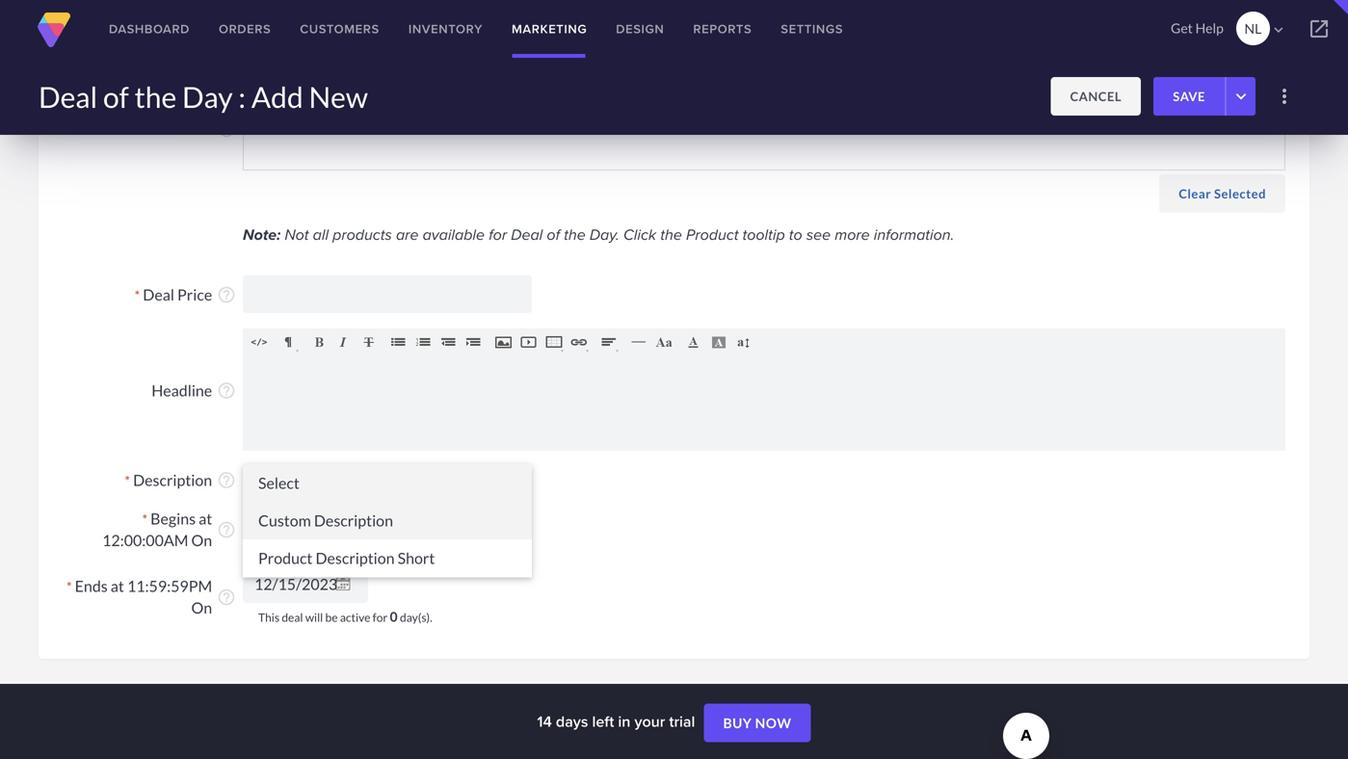 Task type: vqa. For each thing, say whether or not it's contained in the screenshot.
Deal within Note: Not All Products Are Available For Deal Of The Day. Click The Product Tooltip To See More Information.
yes



Task type: locate. For each thing, give the bounding box(es) containing it.
help_outline inside "* description help_outline"
[[217, 471, 236, 490]]

on
[[191, 531, 212, 550], [191, 599, 212, 617]]

reports
[[693, 20, 752, 38]]

sample product down customers
[[304, 76, 413, 94]]

more_vert
[[1273, 85, 1296, 108]]

1 on from the top
[[191, 531, 212, 550]]

save
[[1173, 89, 1206, 104]]

2 horizontal spatial deal
[[511, 223, 543, 245]]

* left ends
[[66, 579, 72, 595]]

* left the price
[[135, 287, 140, 304]]

1 vertical spatial at
[[111, 577, 124, 596]]

buy
[[723, 715, 752, 732]]

1 horizontal spatial deal
[[143, 285, 174, 304]]

your
[[635, 710, 665, 733]]

new
[[309, 80, 368, 114]]

12:00:00am
[[102, 531, 188, 550]]

see
[[807, 223, 831, 245]]

0 vertical spatial for
[[489, 223, 507, 245]]

2 sample from the top
[[304, 76, 356, 94]]

sample product up new
[[304, 27, 413, 45]]

sample right the add
[[304, 76, 356, 94]]

note: not all products are available for deal of the day. click the product tooltip to see more information.
[[243, 223, 955, 246]]

description down custom description
[[316, 549, 395, 568]]

help_outline
[[217, 120, 236, 139], [217, 286, 236, 305], [217, 381, 236, 400], [217, 471, 236, 490], [217, 521, 236, 540], [217, 588, 236, 607]]

1 sample from the top
[[304, 27, 356, 45]]

0 horizontal spatial the
[[135, 80, 177, 114]]

14 days left in your trial
[[537, 710, 699, 733]]

1 vertical spatial of
[[547, 223, 560, 245]]

help_outline left select
[[217, 471, 236, 490]]

on inside * ends at 11:59:59pm on help_outline
[[191, 599, 212, 617]]

4 help_outline from the top
[[217, 471, 236, 490]]

description for help_outline
[[133, 471, 212, 490]]

0 horizontal spatial at
[[111, 577, 124, 596]]

help_outline right the price
[[217, 286, 236, 305]]

sample product
[[304, 27, 413, 45], [304, 76, 413, 94]]

2 horizontal spatial the
[[661, 223, 682, 245]]

0 vertical spatial on
[[191, 531, 212, 550]]

for left '0'
[[373, 611, 388, 625]]

get help
[[1171, 20, 1224, 36]]

day.
[[590, 223, 620, 245]]

product left tooltip
[[686, 223, 739, 245]]

buy now link
[[704, 704, 811, 743]]

the right click
[[661, 223, 682, 245]]

product inside note: not all products are available for deal of the day. click the product tooltip to see more information.
[[686, 223, 739, 245]]

more_vert button
[[1266, 77, 1304, 116]]

2 vertical spatial deal
[[143, 285, 174, 304]]

1 vertical spatial for
[[373, 611, 388, 625]]

0 vertical spatial description
[[133, 471, 212, 490]]

1 help_outline from the top
[[217, 120, 236, 139]]

1 vertical spatial description
[[314, 511, 393, 530]]


[[1308, 17, 1331, 40]]

this deal will be active for 0 day(s).
[[258, 609, 432, 625]]

the up * product help_outline
[[135, 80, 177, 114]]

are
[[396, 223, 419, 245]]

0 vertical spatial of
[[103, 80, 129, 114]]

6 help_outline from the top
[[217, 588, 236, 607]]

None text field
[[243, 275, 532, 313]]

for
[[489, 223, 507, 245], [373, 611, 388, 625]]

0 horizontal spatial deal
[[39, 80, 98, 114]]

 link
[[1291, 0, 1348, 58]]

product down "custom"
[[258, 549, 313, 568]]

product down customers
[[360, 76, 413, 94]]

clear selected link
[[1160, 174, 1286, 213]]

* inside * deal price help_outline
[[135, 287, 140, 304]]

day
[[182, 80, 233, 114]]

begins at 12:00:00am on
[[102, 510, 212, 550]]

at right begins
[[199, 510, 212, 528]]

cancel
[[1070, 89, 1122, 104]]

0 vertical spatial sample product
[[304, 27, 413, 45]]

on down 11:59:59pm
[[191, 599, 212, 617]]

0 vertical spatial sample
[[304, 27, 356, 45]]

* description help_outline
[[125, 471, 236, 490]]

* down deal of the day : add new
[[150, 121, 155, 138]]

inventory
[[409, 20, 483, 38]]

at inside * ends at 11:59:59pm on help_outline
[[111, 577, 124, 596]]

help_outline right begins
[[217, 521, 236, 540]]

1 vertical spatial on
[[191, 599, 212, 617]]

of left "day."
[[547, 223, 560, 245]]

14
[[537, 710, 552, 733]]

* inside * ends at 11:59:59pm on help_outline
[[66, 579, 72, 595]]

for inside note: not all products are available for deal of the day. click the product tooltip to see more information.
[[489, 223, 507, 245]]

on down begins
[[191, 531, 212, 550]]

customers
[[300, 20, 380, 38]]

marketing
[[512, 20, 587, 38]]

will
[[305, 611, 323, 625]]

in
[[618, 710, 631, 733]]

MM/DD/YYYY text field
[[243, 565, 368, 603]]

nl 
[[1245, 20, 1288, 39]]

0 horizontal spatial for
[[373, 611, 388, 625]]

1 horizontal spatial of
[[547, 223, 560, 245]]

* up begins at 12:00:00am on
[[125, 473, 130, 489]]

nl
[[1245, 20, 1262, 37]]

description for short
[[316, 549, 395, 568]]

at
[[199, 510, 212, 528], [111, 577, 124, 596]]

clear selected
[[1179, 186, 1267, 201]]

note:
[[243, 223, 281, 246]]

2 vertical spatial description
[[316, 549, 395, 568]]

5 help_outline from the top
[[217, 521, 236, 540]]

description
[[133, 471, 212, 490], [314, 511, 393, 530], [316, 549, 395, 568]]

description inside "* description help_outline"
[[133, 471, 212, 490]]

*
[[150, 121, 155, 138], [135, 287, 140, 304], [125, 473, 130, 489], [142, 512, 148, 528], [66, 579, 72, 595]]

1 vertical spatial sample product
[[304, 76, 413, 94]]

of down "dashboard"
[[103, 80, 129, 114]]

help_outline right 11:59:59pm
[[217, 588, 236, 607]]

headline
[[152, 381, 212, 400]]

1 vertical spatial deal
[[511, 223, 543, 245]]

2 on from the top
[[191, 599, 212, 617]]

all
[[313, 223, 329, 245]]

the
[[135, 80, 177, 114], [564, 223, 586, 245], [661, 223, 682, 245]]

* up 12:00:00am
[[142, 512, 148, 528]]

product
[[360, 27, 413, 45], [360, 76, 413, 94], [158, 120, 212, 138], [686, 223, 739, 245], [258, 549, 313, 568]]

help_outline down day
[[217, 120, 236, 139]]

0 horizontal spatial of
[[103, 80, 129, 114]]

0 vertical spatial at
[[199, 510, 212, 528]]

the left "day."
[[564, 223, 586, 245]]

sample
[[304, 27, 356, 45], [304, 76, 356, 94]]

1 horizontal spatial for
[[489, 223, 507, 245]]

deal of the day : add new
[[39, 80, 368, 114]]

3 help_outline from the top
[[217, 381, 236, 400]]

2 help_outline from the top
[[217, 286, 236, 305]]

product down deal of the day : add new
[[158, 120, 212, 138]]

sample up new
[[304, 27, 356, 45]]

now
[[755, 715, 792, 732]]

short
[[398, 549, 435, 568]]

deal
[[39, 80, 98, 114], [511, 223, 543, 245], [143, 285, 174, 304]]

be
[[325, 611, 338, 625]]

* inside "* description help_outline"
[[125, 473, 130, 489]]

cancel link
[[1051, 77, 1141, 116]]

* for * ends at 11:59:59pm on help_outline
[[66, 579, 72, 595]]

description up product description short
[[314, 511, 393, 530]]

buy now
[[723, 715, 792, 732]]

1 vertical spatial sample
[[304, 76, 356, 94]]

11:59:59pm
[[127, 577, 212, 596]]

at inside begins at 12:00:00am on
[[199, 510, 212, 528]]

* for *
[[142, 512, 148, 528]]

help
[[1196, 20, 1224, 36]]

* inside * product help_outline
[[150, 121, 155, 138]]

1 horizontal spatial at
[[199, 510, 212, 528]]

click
[[624, 223, 657, 245]]

more
[[835, 223, 870, 245]]

help_outline inside * product help_outline
[[217, 120, 236, 139]]

description up begins
[[133, 471, 212, 490]]

help_outline right headline
[[217, 381, 236, 400]]

at right ends
[[111, 577, 124, 596]]

of
[[103, 80, 129, 114], [547, 223, 560, 245]]

for right available
[[489, 223, 507, 245]]



Task type: describe. For each thing, give the bounding box(es) containing it.
dashboard
[[109, 20, 190, 38]]

get
[[1171, 20, 1193, 36]]

on inside begins at 12:00:00am on
[[191, 531, 212, 550]]

deal
[[282, 611, 303, 625]]

0 vertical spatial deal
[[39, 80, 98, 114]]

for inside this deal will be active for 0 day(s).
[[373, 611, 388, 625]]

of inside note: not all products are available for deal of the day. click the product tooltip to see more information.
[[547, 223, 560, 245]]

custom
[[258, 511, 311, 530]]

1 sample product from the top
[[304, 27, 413, 45]]

* for * deal price help_outline
[[135, 287, 140, 304]]

price
[[177, 285, 212, 304]]

0
[[390, 609, 398, 625]]

ends
[[75, 577, 108, 596]]

deal inside * deal price help_outline
[[143, 285, 174, 304]]

this
[[258, 611, 280, 625]]

begins
[[151, 510, 196, 528]]

product up new
[[360, 27, 413, 45]]

products
[[333, 223, 392, 245]]

left
[[592, 710, 614, 733]]

settings
[[781, 20, 843, 38]]

product inside * product help_outline
[[158, 120, 212, 138]]

available
[[423, 223, 485, 245]]

2 sample product from the top
[[304, 76, 413, 94]]

orders
[[219, 20, 271, 38]]

* deal price help_outline
[[135, 285, 236, 305]]

* for * product help_outline
[[150, 121, 155, 138]]

help_outline inside headline help_outline
[[217, 381, 236, 400]]

dashboard link
[[94, 0, 204, 58]]

day(s).
[[400, 611, 432, 625]]

select
[[258, 474, 300, 492]]

trial
[[669, 710, 695, 733]]

help_outline inside * deal price help_outline
[[217, 286, 236, 305]]

days
[[556, 710, 588, 733]]

* product help_outline
[[150, 120, 236, 139]]

to
[[789, 223, 803, 245]]


[[1270, 21, 1288, 39]]

help_outline inside * ends at 11:59:59pm on help_outline
[[217, 588, 236, 607]]

1 horizontal spatial the
[[564, 223, 586, 245]]

clear
[[1179, 186, 1212, 201]]

:
[[238, 80, 246, 114]]

selected
[[1215, 186, 1267, 201]]

* for * description help_outline
[[125, 473, 130, 489]]

save link
[[1154, 77, 1225, 116]]

active
[[340, 611, 370, 625]]

custom description
[[258, 511, 393, 530]]

information.
[[874, 223, 955, 245]]

add
[[251, 80, 303, 114]]

design
[[616, 20, 664, 38]]

not
[[285, 223, 309, 245]]

deal inside note: not all products are available for deal of the day. click the product tooltip to see more information.
[[511, 223, 543, 245]]

tooltip
[[743, 223, 785, 245]]

* ends at 11:59:59pm on help_outline
[[66, 577, 236, 617]]

headline help_outline
[[152, 381, 236, 400]]

product description short
[[258, 549, 435, 568]]



